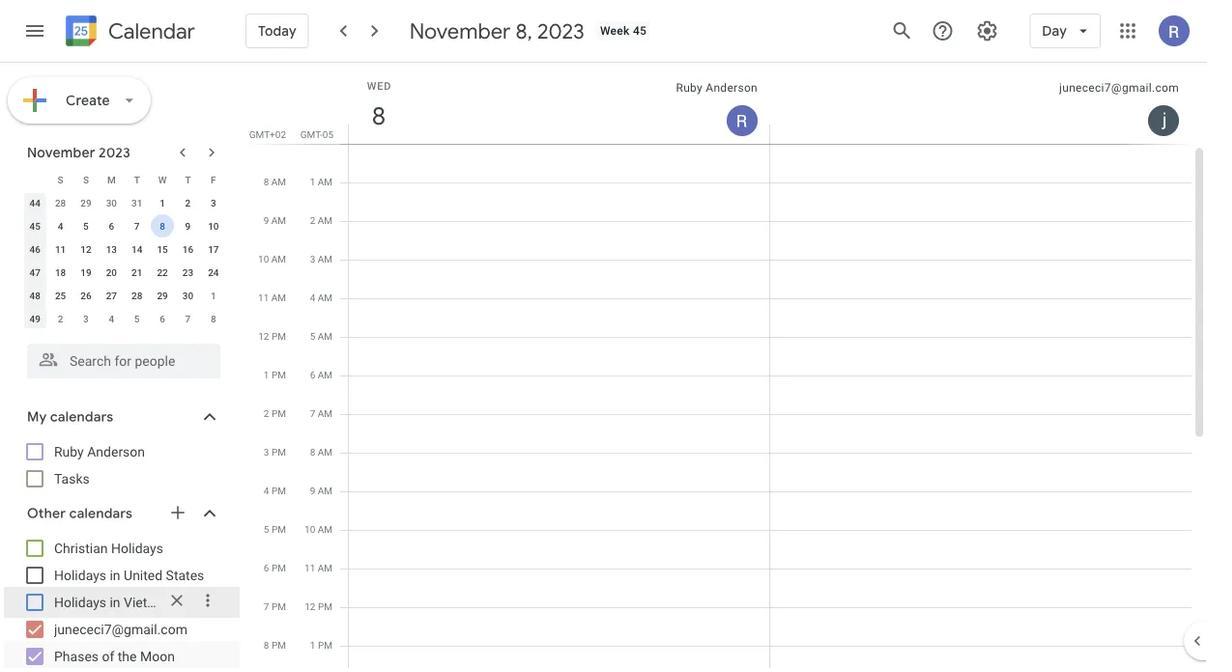 Task type: describe. For each thing, give the bounding box(es) containing it.
holidays in vietnam
[[54, 595, 174, 611]]

22
[[157, 267, 168, 278]]

phases of the moon list item
[[4, 642, 240, 669]]

4 am
[[310, 292, 333, 304]]

20
[[106, 267, 117, 278]]

october 28 element
[[49, 191, 72, 215]]

6 pm
[[264, 563, 286, 575]]

18
[[55, 267, 66, 278]]

december 8 element
[[202, 307, 225, 331]]

my calendars
[[27, 409, 113, 426]]

other calendars list
[[4, 534, 240, 669]]

Search for people text field
[[39, 344, 209, 379]]

december 6 element
[[151, 307, 174, 331]]

am down 2 am
[[318, 254, 333, 265]]

week
[[600, 24, 630, 38]]

46
[[29, 244, 40, 255]]

48
[[29, 290, 40, 302]]

m
[[107, 174, 116, 186]]

29 for 29 element
[[157, 290, 168, 302]]

am left 2 am
[[271, 215, 286, 227]]

phases of the moon
[[54, 649, 175, 665]]

4 for december 4 element at the left
[[109, 313, 114, 325]]

in for united
[[110, 568, 120, 584]]

add other calendars image
[[168, 504, 188, 523]]

6 am
[[310, 370, 333, 381]]

18 element
[[49, 261, 72, 284]]

december 3 element
[[74, 307, 98, 331]]

7 for 7 pm
[[264, 602, 269, 613]]

2 for 2 am
[[310, 215, 315, 227]]

december 7 element
[[176, 307, 200, 331]]

28 for 28 'element'
[[131, 290, 142, 302]]

am left 1 am on the left top of the page
[[271, 176, 286, 188]]

05
[[323, 129, 333, 140]]

10 inside row
[[208, 220, 219, 232]]

december 5 element
[[125, 307, 149, 331]]

0 horizontal spatial 8 am
[[264, 176, 286, 188]]

19 element
[[74, 261, 98, 284]]

gmt-05
[[300, 129, 333, 140]]

20 element
[[100, 261, 123, 284]]

other
[[27, 506, 66, 523]]

pm up 4 pm
[[272, 447, 286, 459]]

am up 7 am
[[318, 370, 333, 381]]

row containing 45
[[22, 215, 226, 238]]

pm down 7 pm
[[272, 640, 286, 652]]

27
[[106, 290, 117, 302]]

6 for 6 am
[[310, 370, 315, 381]]

am down '6 am'
[[318, 408, 333, 420]]

17
[[208, 244, 219, 255]]

17 element
[[202, 238, 225, 261]]

21 element
[[125, 261, 149, 284]]

5 for december 5 element
[[134, 313, 140, 325]]

0 vertical spatial 12 pm
[[258, 331, 286, 343]]

pm down 5 pm
[[272, 563, 286, 575]]

november for november 2023
[[27, 144, 95, 161]]

2 horizontal spatial 9
[[310, 486, 315, 497]]

november 2023 grid
[[18, 168, 226, 331]]

1 vertical spatial 12
[[258, 331, 269, 343]]

3 for december 3 element
[[83, 313, 89, 325]]

11 element
[[49, 238, 72, 261]]

23 element
[[176, 261, 200, 284]]

wed
[[367, 80, 392, 92]]

of
[[102, 649, 114, 665]]

15 element
[[151, 238, 174, 261]]

8 right the 3 pm
[[310, 447, 315, 459]]

pm right 7 pm
[[318, 602, 333, 613]]

15
[[157, 244, 168, 255]]

3 down f
[[211, 197, 216, 209]]

my calendars list
[[4, 437, 240, 495]]

8 inside 8 cell
[[160, 220, 165, 232]]

5 am
[[310, 331, 333, 343]]

1 horizontal spatial 9
[[264, 215, 269, 227]]

holidays in vietnam list item
[[4, 586, 240, 619]]

14 element
[[125, 238, 149, 261]]

row inside 8 grid
[[340, 144, 1192, 669]]

gmt+02
[[249, 129, 286, 140]]

1 right 8 pm
[[310, 640, 316, 652]]

5 for 5 pm
[[264, 524, 269, 536]]

december 4 element
[[100, 307, 123, 331]]

row group inside november 2023 grid
[[22, 191, 226, 331]]

am up '6 am'
[[318, 331, 333, 343]]

8 column header
[[348, 63, 770, 144]]

23
[[182, 267, 193, 278]]

today button
[[246, 8, 309, 54]]

1 am
[[310, 176, 333, 188]]

12 inside row
[[80, 244, 91, 255]]

anderson inside my calendars list
[[87, 444, 145, 460]]

f
[[211, 174, 216, 186]]

junececi7@gmail.com inside other calendars list
[[54, 622, 187, 638]]

7 for december 7 element
[[185, 313, 191, 325]]

october 29 element
[[74, 191, 98, 215]]

create
[[66, 92, 110, 109]]

12 element
[[74, 238, 98, 261]]

5 pm
[[264, 524, 286, 536]]

8 grid
[[247, 63, 1207, 669]]

1 horizontal spatial 45
[[633, 24, 647, 38]]

9 inside row
[[185, 220, 191, 232]]

tasks
[[54, 471, 90, 487]]

my
[[27, 409, 47, 426]]

1 up december 8 element
[[211, 290, 216, 302]]

november 8, 2023
[[410, 17, 585, 44]]

calendar element
[[62, 12, 195, 54]]

christian holidays
[[54, 541, 163, 557]]

11 inside row
[[55, 244, 66, 255]]

1 horizontal spatial 10
[[258, 254, 269, 265]]

14
[[131, 244, 142, 255]]

row containing s
[[22, 168, 226, 191]]

1 t from the left
[[134, 174, 140, 186]]

am left 4 am
[[271, 292, 286, 304]]

1 s from the left
[[58, 174, 63, 186]]

2 horizontal spatial 12
[[305, 602, 316, 613]]

1 up 2 am
[[310, 176, 315, 188]]

ruby anderson inside 8 column header
[[676, 81, 758, 95]]

other calendars
[[27, 506, 132, 523]]

2 up the 16 element
[[185, 197, 191, 209]]

2 s from the left
[[83, 174, 89, 186]]

8 down 7 pm
[[264, 640, 269, 652]]

10 element
[[202, 215, 225, 238]]

45 inside november 2023 grid
[[29, 220, 40, 232]]

30 for october 30 "element"
[[106, 197, 117, 209]]

4 for 4 am
[[310, 292, 315, 304]]

2 t from the left
[[185, 174, 191, 186]]

27 element
[[100, 284, 123, 307]]

7 pm
[[264, 602, 286, 613]]

w
[[158, 174, 167, 186]]

states
[[166, 568, 204, 584]]

6 for 6 pm
[[264, 563, 269, 575]]

2 vertical spatial 11
[[305, 563, 315, 575]]



Task type: vqa. For each thing, say whether or not it's contained in the screenshot.
'AM' corresponding to 11 AM
no



Task type: locate. For each thing, give the bounding box(es) containing it.
0 horizontal spatial t
[[134, 174, 140, 186]]

2 horizontal spatial 10
[[305, 524, 315, 536]]

2 am
[[310, 215, 333, 227]]

1 horizontal spatial 11
[[258, 292, 269, 304]]

row containing 46
[[22, 238, 226, 261]]

1 horizontal spatial ruby
[[676, 81, 703, 95]]

holidays for vietnam
[[54, 595, 106, 611]]

4 up 11 element at the left top
[[58, 220, 63, 232]]

1 pm up 2 pm
[[264, 370, 286, 381]]

1 horizontal spatial 10 am
[[305, 524, 333, 536]]

am left 3 am
[[271, 254, 286, 265]]

1 vertical spatial 11 am
[[305, 563, 333, 575]]

8 down december 1 element
[[211, 313, 216, 325]]

november up october 28 element at the top left
[[27, 144, 95, 161]]

30 down 23
[[182, 290, 193, 302]]

row
[[340, 144, 1192, 669], [22, 168, 226, 191], [22, 191, 226, 215], [22, 215, 226, 238], [22, 238, 226, 261], [22, 261, 226, 284], [22, 284, 226, 307], [22, 307, 226, 331]]

8 down gmt+02
[[264, 176, 269, 188]]

13
[[106, 244, 117, 255]]

0 vertical spatial holidays
[[111, 541, 163, 557]]

10
[[208, 220, 219, 232], [258, 254, 269, 265], [305, 524, 315, 536]]

10 up 17
[[208, 220, 219, 232]]

2 for december 2 element on the top of page
[[58, 313, 63, 325]]

9 am left 2 am
[[264, 215, 286, 227]]

gmt-
[[300, 129, 323, 140]]

s up october 28 element at the top left
[[58, 174, 63, 186]]

october 30 element
[[100, 191, 123, 215]]

0 vertical spatial ruby
[[676, 81, 703, 95]]

0 horizontal spatial 45
[[29, 220, 40, 232]]

29 for the october 29 element on the top of the page
[[80, 197, 91, 209]]

calendars inside dropdown button
[[69, 506, 132, 523]]

1 vertical spatial 29
[[157, 290, 168, 302]]

5 up '6 am'
[[310, 331, 315, 343]]

united
[[124, 568, 163, 584]]

create button
[[8, 77, 151, 124]]

calendars for other calendars
[[69, 506, 132, 523]]

anderson inside 8 column header
[[706, 81, 758, 95]]

november
[[410, 17, 511, 44], [27, 144, 95, 161]]

4 pm
[[264, 486, 286, 497]]

29 right october 28 element at the top left
[[80, 197, 91, 209]]

3 pm
[[264, 447, 286, 459]]

holidays for united
[[54, 568, 106, 584]]

in for vietnam
[[110, 595, 120, 611]]

7 up 14 element
[[134, 220, 140, 232]]

8
[[371, 100, 385, 132], [264, 176, 269, 188], [160, 220, 165, 232], [211, 313, 216, 325], [310, 447, 315, 459], [264, 640, 269, 652]]

1 vertical spatial in
[[110, 595, 120, 611]]

5
[[83, 220, 89, 232], [134, 313, 140, 325], [310, 331, 315, 343], [264, 524, 269, 536]]

1 vertical spatial 8 am
[[310, 447, 333, 459]]

1 vertical spatial junececi7@gmail.com
[[54, 622, 187, 638]]

in down holidays in united states
[[110, 595, 120, 611]]

today
[[258, 22, 296, 40]]

junececi7@gmail.com down day dropdown button
[[1059, 81, 1179, 95]]

0 vertical spatial 30
[[106, 197, 117, 209]]

49
[[29, 313, 40, 325]]

am down 3 am
[[318, 292, 333, 304]]

calendars inside dropdown button
[[50, 409, 113, 426]]

11
[[55, 244, 66, 255], [258, 292, 269, 304], [305, 563, 315, 575]]

4
[[58, 220, 63, 232], [310, 292, 315, 304], [109, 313, 114, 325], [264, 486, 269, 497]]

am down 7 am
[[318, 447, 333, 459]]

1 vertical spatial 45
[[29, 220, 40, 232]]

11 right the 6 pm at the bottom of page
[[305, 563, 315, 575]]

2023
[[537, 17, 585, 44], [99, 144, 131, 161]]

25 element
[[49, 284, 72, 307]]

november left 8,
[[410, 17, 511, 44]]

2023 up m
[[99, 144, 131, 161]]

holidays inside holidays in vietnam list item
[[54, 595, 106, 611]]

1 horizontal spatial 12 pm
[[305, 602, 333, 613]]

0 horizontal spatial 30
[[106, 197, 117, 209]]

0 vertical spatial anderson
[[706, 81, 758, 95]]

10 right the 17 "element"
[[258, 254, 269, 265]]

junececi7@gmail.com column header
[[769, 63, 1192, 144]]

6 inside december 6 element
[[160, 313, 165, 325]]

None search field
[[0, 336, 240, 379]]

0 horizontal spatial 10 am
[[258, 254, 286, 265]]

1 horizontal spatial s
[[83, 174, 89, 186]]

pm up the 6 pm at the bottom of page
[[272, 524, 286, 536]]

29 element
[[151, 284, 174, 307]]

8 inside wed 8
[[371, 100, 385, 132]]

1 horizontal spatial november
[[410, 17, 511, 44]]

0 horizontal spatial ruby anderson
[[54, 444, 145, 460]]

28 inside 'element'
[[131, 290, 142, 302]]

6 down october 30 "element"
[[109, 220, 114, 232]]

45
[[633, 24, 647, 38], [29, 220, 40, 232]]

28 for october 28 element at the top left
[[55, 197, 66, 209]]

day button
[[1030, 8, 1101, 54]]

december 2 element
[[49, 307, 72, 331]]

1 horizontal spatial t
[[185, 174, 191, 186]]

6 down 29 element
[[160, 313, 165, 325]]

anderson
[[706, 81, 758, 95], [87, 444, 145, 460]]

24
[[208, 267, 219, 278]]

1 cell from the left
[[349, 144, 770, 669]]

row group containing 44
[[22, 191, 226, 331]]

9 am
[[264, 215, 286, 227], [310, 486, 333, 497]]

19
[[80, 267, 91, 278]]

0 vertical spatial 10
[[208, 220, 219, 232]]

0 horizontal spatial 11
[[55, 244, 66, 255]]

2 cell from the left
[[770, 144, 1192, 669]]

1 vertical spatial anderson
[[87, 444, 145, 460]]

1
[[310, 176, 315, 188], [160, 197, 165, 209], [211, 290, 216, 302], [264, 370, 269, 381], [310, 640, 316, 652]]

12 pm
[[258, 331, 286, 343], [305, 602, 333, 613]]

28
[[55, 197, 66, 209], [131, 290, 142, 302]]

2 up 3 am
[[310, 215, 315, 227]]

row containing 47
[[22, 261, 226, 284]]

calendar heading
[[104, 18, 195, 45]]

0 vertical spatial 10 am
[[258, 254, 286, 265]]

0 vertical spatial 11 am
[[258, 292, 286, 304]]

22 element
[[151, 261, 174, 284]]

7 right 2 pm
[[310, 408, 315, 420]]

2 for 2 pm
[[264, 408, 269, 420]]

11 am right the 6 pm at the bottom of page
[[305, 563, 333, 575]]

0 horizontal spatial junececi7@gmail.com
[[54, 622, 187, 638]]

junececi7@gmail.com up phases of the moon "list item" on the left of page
[[54, 622, 187, 638]]

settings menu image
[[976, 19, 999, 43]]

0 horizontal spatial 29
[[80, 197, 91, 209]]

0 vertical spatial november
[[410, 17, 511, 44]]

ruby anderson
[[676, 81, 758, 95], [54, 444, 145, 460]]

1 vertical spatial 28
[[131, 290, 142, 302]]

in inside list item
[[110, 595, 120, 611]]

1 vertical spatial 11
[[258, 292, 269, 304]]

0 horizontal spatial 28
[[55, 197, 66, 209]]

1 pm right 8 pm
[[310, 640, 333, 652]]

ruby inside 8 column header
[[676, 81, 703, 95]]

6 down 5 pm
[[264, 563, 269, 575]]

12 pm left 5 am
[[258, 331, 286, 343]]

1 horizontal spatial 29
[[157, 290, 168, 302]]

9
[[264, 215, 269, 227], [185, 220, 191, 232], [310, 486, 315, 497]]

1 vertical spatial ruby
[[54, 444, 84, 460]]

moon
[[140, 649, 175, 665]]

holidays in united states
[[54, 568, 204, 584]]

16
[[182, 244, 193, 255]]

1 horizontal spatial 9 am
[[310, 486, 333, 497]]

1 vertical spatial 12 pm
[[305, 602, 333, 613]]

2 down 25 element
[[58, 313, 63, 325]]

1 horizontal spatial 28
[[131, 290, 142, 302]]

10 am left 3 am
[[258, 254, 286, 265]]

16 element
[[176, 238, 200, 261]]

calendar
[[108, 18, 195, 45]]

pm up 2 pm
[[272, 370, 286, 381]]

30 inside "element"
[[106, 197, 117, 209]]

am
[[271, 176, 286, 188], [318, 176, 333, 188], [271, 215, 286, 227], [318, 215, 333, 227], [271, 254, 286, 265], [318, 254, 333, 265], [271, 292, 286, 304], [318, 292, 333, 304], [318, 331, 333, 343], [318, 370, 333, 381], [318, 408, 333, 420], [318, 447, 333, 459], [318, 486, 333, 497], [318, 524, 333, 536], [318, 563, 333, 575]]

7 am
[[310, 408, 333, 420]]

my calendars button
[[4, 402, 240, 433]]

1 vertical spatial holidays
[[54, 568, 106, 584]]

31
[[131, 197, 142, 209]]

2 vertical spatial holidays
[[54, 595, 106, 611]]

9 up the 16 element
[[185, 220, 191, 232]]

main drawer image
[[23, 19, 46, 43]]

pm left 5 am
[[272, 331, 286, 343]]

1 in from the top
[[110, 568, 120, 584]]

2 horizontal spatial 11
[[305, 563, 315, 575]]

6
[[109, 220, 114, 232], [160, 313, 165, 325], [310, 370, 315, 381], [264, 563, 269, 575]]

5 down 4 pm
[[264, 524, 269, 536]]

day
[[1042, 22, 1067, 40]]

november 2023
[[27, 144, 131, 161]]

5 down 28 'element'
[[134, 313, 140, 325]]

8 am left 1 am on the left top of the page
[[264, 176, 286, 188]]

1 horizontal spatial 11 am
[[305, 563, 333, 575]]

0 vertical spatial 28
[[55, 197, 66, 209]]

row containing 44
[[22, 191, 226, 215]]

9 right 4 pm
[[310, 486, 315, 497]]

0 vertical spatial 45
[[633, 24, 647, 38]]

row containing 49
[[22, 307, 226, 331]]

christian
[[54, 541, 108, 557]]

0 horizontal spatial 12 pm
[[258, 331, 286, 343]]

1 up 2 pm
[[264, 370, 269, 381]]

2023 right 8,
[[537, 17, 585, 44]]

junececi7@gmail.com inside column header
[[1059, 81, 1179, 95]]

ruby anderson inside my calendars list
[[54, 444, 145, 460]]

12
[[80, 244, 91, 255], [258, 331, 269, 343], [305, 602, 316, 613]]

s up the october 29 element on the top of the page
[[83, 174, 89, 186]]

ruby
[[676, 81, 703, 95], [54, 444, 84, 460]]

0 vertical spatial 2023
[[537, 17, 585, 44]]

7 down 30 'element'
[[185, 313, 191, 325]]

13 element
[[100, 238, 123, 261]]

4 for 4 pm
[[264, 486, 269, 497]]

row containing 48
[[22, 284, 226, 307]]

junececi7@gmail.com
[[1059, 81, 1179, 95], [54, 622, 187, 638]]

calendars right my
[[50, 409, 113, 426]]

other calendars button
[[4, 499, 240, 530]]

1 vertical spatial 10
[[258, 254, 269, 265]]

0 vertical spatial 1 pm
[[264, 370, 286, 381]]

2 up the 3 pm
[[264, 408, 269, 420]]

0 vertical spatial 29
[[80, 197, 91, 209]]

pm down the 6 pm at the bottom of page
[[272, 602, 286, 613]]

10 am right 5 pm
[[305, 524, 333, 536]]

0 vertical spatial ruby anderson
[[676, 81, 758, 95]]

1 horizontal spatial 12
[[258, 331, 269, 343]]

10 right 5 pm
[[305, 524, 315, 536]]

pm right 8 pm
[[318, 640, 333, 652]]

3 up 4 pm
[[264, 447, 269, 459]]

12 pm right 7 pm
[[305, 602, 333, 613]]

12 up 19
[[80, 244, 91, 255]]

t up 31
[[134, 174, 140, 186]]

5 for 5 am
[[310, 331, 315, 343]]

1 vertical spatial 2023
[[99, 144, 131, 161]]

0 horizontal spatial 11 am
[[258, 292, 286, 304]]

0 vertical spatial junececi7@gmail.com
[[1059, 81, 1179, 95]]

am right 4 pm
[[318, 486, 333, 497]]

2 in from the top
[[110, 595, 120, 611]]

holidays
[[111, 541, 163, 557], [54, 568, 106, 584], [54, 595, 106, 611]]

1 horizontal spatial 1 pm
[[310, 640, 333, 652]]

0 horizontal spatial s
[[58, 174, 63, 186]]

7 for 7 am
[[310, 408, 315, 420]]

44
[[29, 197, 40, 209]]

am up 3 am
[[318, 215, 333, 227]]

21
[[131, 267, 142, 278]]

1 vertical spatial 30
[[182, 290, 193, 302]]

week 45
[[600, 24, 647, 38]]

47
[[29, 267, 40, 278]]

4 down 27 element
[[109, 313, 114, 325]]

wednesday, november 8 element
[[357, 94, 401, 138]]

26
[[80, 290, 91, 302]]

0 vertical spatial 9 am
[[264, 215, 286, 227]]

4 down the 3 pm
[[264, 486, 269, 497]]

1 vertical spatial november
[[27, 144, 95, 161]]

0 horizontal spatial 2023
[[99, 144, 131, 161]]

30
[[106, 197, 117, 209], [182, 290, 193, 302]]

30 element
[[176, 284, 200, 307]]

8 am down 7 am
[[310, 447, 333, 459]]

0 horizontal spatial 9 am
[[264, 215, 286, 227]]

1 vertical spatial calendars
[[69, 506, 132, 523]]

0 horizontal spatial november
[[27, 144, 95, 161]]

calendars for my calendars
[[50, 409, 113, 426]]

am up 2 am
[[318, 176, 333, 188]]

45 right week
[[633, 24, 647, 38]]

8 inside december 8 element
[[211, 313, 216, 325]]

8 up the 15 element
[[160, 220, 165, 232]]

26 element
[[74, 284, 98, 307]]

6 for december 6 element
[[160, 313, 165, 325]]

10 am
[[258, 254, 286, 265], [305, 524, 333, 536]]

calendars
[[50, 409, 113, 426], [69, 506, 132, 523]]

am right 5 pm
[[318, 524, 333, 536]]

8,
[[516, 17, 532, 44]]

0 vertical spatial calendars
[[50, 409, 113, 426]]

1 horizontal spatial 8 am
[[310, 447, 333, 459]]

pm up the 3 pm
[[272, 408, 286, 420]]

12 left 5 am
[[258, 331, 269, 343]]

8 am
[[264, 176, 286, 188], [310, 447, 333, 459]]

pm down the 3 pm
[[272, 486, 286, 497]]

0 horizontal spatial 10
[[208, 220, 219, 232]]

vietnam
[[124, 595, 174, 611]]

1 horizontal spatial 2023
[[537, 17, 585, 44]]

1 horizontal spatial anderson
[[706, 81, 758, 95]]

3 down 2 am
[[310, 254, 315, 265]]

ruby inside my calendars list
[[54, 444, 84, 460]]

wed 8
[[367, 80, 392, 132]]

1 vertical spatial 1 pm
[[310, 640, 333, 652]]

0 vertical spatial 12
[[80, 244, 91, 255]]

december 1 element
[[202, 284, 225, 307]]

t
[[134, 174, 140, 186], [185, 174, 191, 186]]

1 horizontal spatial 30
[[182, 290, 193, 302]]

24 element
[[202, 261, 225, 284]]

the
[[118, 649, 137, 665]]

2 vertical spatial 12
[[305, 602, 316, 613]]

1 vertical spatial ruby anderson
[[54, 444, 145, 460]]

2 pm
[[264, 408, 286, 420]]

4 down 3 am
[[310, 292, 315, 304]]

phases
[[54, 649, 99, 665]]

8 down wed
[[371, 100, 385, 132]]

1 vertical spatial 10 am
[[305, 524, 333, 536]]

28 element
[[125, 284, 149, 307]]

0 horizontal spatial anderson
[[87, 444, 145, 460]]

8 cell
[[150, 215, 175, 238]]

3 for 3 am
[[310, 254, 315, 265]]

5 down the october 29 element on the top of the page
[[83, 220, 89, 232]]

2
[[185, 197, 191, 209], [310, 215, 315, 227], [58, 313, 63, 325], [264, 408, 269, 420]]

3 for 3 pm
[[264, 447, 269, 459]]

0 horizontal spatial 9
[[185, 220, 191, 232]]

1 horizontal spatial junececi7@gmail.com
[[1059, 81, 1179, 95]]

0 vertical spatial in
[[110, 568, 120, 584]]

cell
[[349, 144, 770, 669], [770, 144, 1192, 669]]

7 down the 6 pm at the bottom of page
[[264, 602, 269, 613]]

30 for 30 'element'
[[182, 290, 193, 302]]

1 vertical spatial 9 am
[[310, 486, 333, 497]]

am right the 6 pm at the bottom of page
[[318, 563, 333, 575]]

2 vertical spatial 10
[[305, 524, 315, 536]]

0 vertical spatial 11
[[55, 244, 66, 255]]

11 right december 1 element
[[258, 292, 269, 304]]

row group
[[22, 191, 226, 331]]

0 vertical spatial 8 am
[[264, 176, 286, 188]]

calendars up christian holidays
[[69, 506, 132, 523]]

9 am right 4 pm
[[310, 486, 333, 497]]

0 horizontal spatial 12
[[80, 244, 91, 255]]

3 am
[[310, 254, 333, 265]]

30 inside 'element'
[[182, 290, 193, 302]]

1 up 8 cell
[[160, 197, 165, 209]]

28 right 44 on the left of page
[[55, 197, 66, 209]]

11 am
[[258, 292, 286, 304], [305, 563, 333, 575]]

45 down 44 on the left of page
[[29, 220, 40, 232]]

8 pm
[[264, 640, 286, 652]]

25
[[55, 290, 66, 302]]

0 horizontal spatial ruby
[[54, 444, 84, 460]]

november for november 8, 2023
[[410, 17, 511, 44]]

0 horizontal spatial 1 pm
[[264, 370, 286, 381]]

october 31 element
[[125, 191, 149, 215]]

in up holidays in vietnam on the bottom
[[110, 568, 120, 584]]

9 right 10 element
[[264, 215, 269, 227]]

t right w
[[185, 174, 191, 186]]

1 pm
[[264, 370, 286, 381], [310, 640, 333, 652]]

1 horizontal spatial ruby anderson
[[676, 81, 758, 95]]

7
[[134, 220, 140, 232], [185, 313, 191, 325], [310, 408, 315, 420], [264, 602, 269, 613]]

11 am left 4 am
[[258, 292, 286, 304]]



